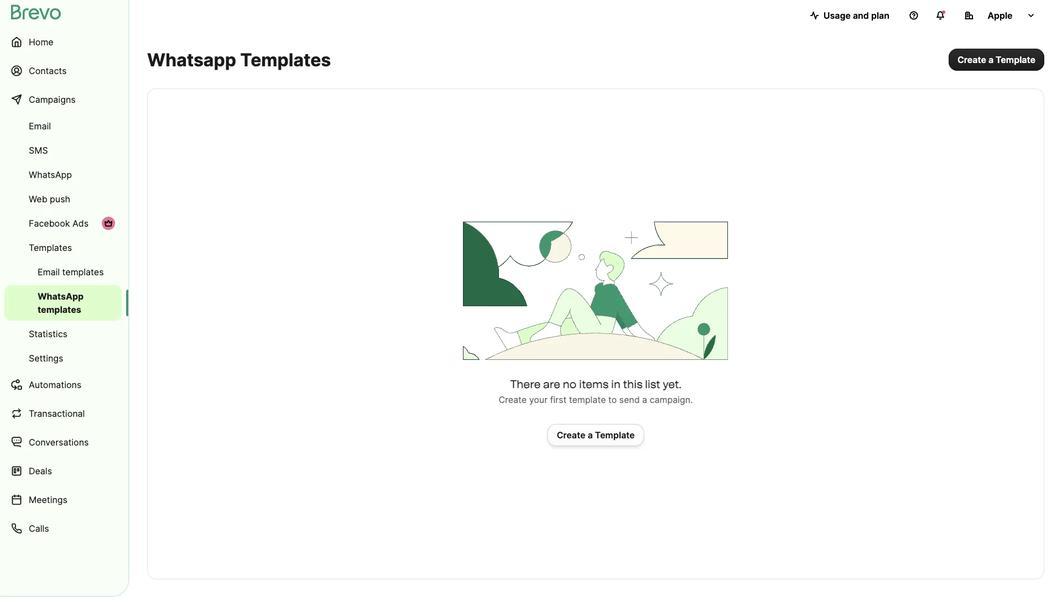 Task type: vqa. For each thing, say whether or not it's contained in the screenshot.
FIRST
yes



Task type: locate. For each thing, give the bounding box(es) containing it.
templates
[[62, 267, 104, 278], [38, 304, 81, 315]]

settings link
[[4, 348, 122, 370]]

create a template
[[958, 54, 1036, 65], [557, 430, 635, 441]]

0 horizontal spatial a
[[588, 430, 593, 441]]

0 horizontal spatial create a template button
[[548, 425, 645, 447]]

0 horizontal spatial create
[[499, 395, 527, 405]]

a down apple button at right top
[[989, 54, 994, 65]]

0 vertical spatial a
[[989, 54, 994, 65]]

email templates
[[38, 267, 104, 278]]

0 vertical spatial templates
[[62, 267, 104, 278]]

templates inside email templates link
[[62, 267, 104, 278]]

0 horizontal spatial create a template
[[557, 430, 635, 441]]

2 vertical spatial a
[[588, 430, 593, 441]]

templates down templates link
[[62, 267, 104, 278]]

to
[[609, 395, 617, 405]]

whatsapp
[[147, 49, 236, 70]]

templates
[[240, 49, 331, 70], [29, 242, 72, 253]]

and
[[853, 10, 869, 21]]

a
[[989, 54, 994, 65], [643, 395, 648, 405], [588, 430, 593, 441]]

0 vertical spatial templates
[[240, 49, 331, 70]]

usage and plan button
[[802, 4, 899, 27]]

0 vertical spatial create
[[958, 54, 987, 65]]

0 vertical spatial create a template
[[958, 54, 1036, 65]]

deals
[[29, 466, 52, 477]]

1 vertical spatial create a template button
[[548, 425, 645, 447]]

create down apple button at right top
[[958, 54, 987, 65]]

1 horizontal spatial create a template button
[[949, 49, 1045, 71]]

1 horizontal spatial create
[[557, 430, 586, 441]]

web push
[[29, 194, 70, 205]]

0 horizontal spatial template
[[595, 430, 635, 441]]

apple button
[[956, 4, 1045, 27]]

template
[[996, 54, 1036, 65], [595, 430, 635, 441]]

1 vertical spatial templates
[[38, 304, 81, 315]]

1 horizontal spatial a
[[643, 395, 648, 405]]

2 horizontal spatial a
[[989, 54, 994, 65]]

email up sms
[[29, 121, 51, 131]]

contacts
[[29, 65, 67, 76]]

email inside 'link'
[[29, 121, 51, 131]]

create
[[958, 54, 987, 65], [499, 395, 527, 405], [557, 430, 586, 441]]

email
[[29, 121, 51, 131], [38, 267, 60, 278]]

a right send
[[643, 395, 648, 405]]

email for email
[[29, 121, 51, 131]]

create a template down template
[[557, 430, 635, 441]]

there are no items in this list yet. create your first template to send a campaign.
[[499, 378, 693, 405]]

transactional link
[[4, 401, 122, 427]]

0 vertical spatial email
[[29, 121, 51, 131]]

1 horizontal spatial template
[[996, 54, 1036, 65]]

1 vertical spatial create
[[499, 395, 527, 405]]

create for topmost create a template button
[[958, 54, 987, 65]]

create inside the there are no items in this list yet. create your first template to send a campaign.
[[499, 395, 527, 405]]

whatsapp templates
[[38, 291, 84, 315]]

1 horizontal spatial templates
[[240, 49, 331, 70]]

whatsapp up web push
[[29, 169, 72, 180]]

email down templates link
[[38, 267, 60, 278]]

0 vertical spatial whatsapp
[[29, 169, 72, 180]]

create a template down apple button at right top
[[958, 54, 1036, 65]]

sms
[[29, 145, 48, 156]]

templates inside whatsapp templates
[[38, 304, 81, 315]]

email templates link
[[4, 261, 122, 283]]

in
[[611, 378, 621, 391]]

create a template button down apple button at right top
[[949, 49, 1045, 71]]

template down apple button at right top
[[996, 54, 1036, 65]]

sms link
[[4, 139, 122, 162]]

yet.
[[663, 378, 682, 391]]

a down template
[[588, 430, 593, 441]]

2 horizontal spatial create
[[958, 54, 987, 65]]

calls
[[29, 524, 49, 534]]

automations
[[29, 380, 81, 390]]

left___rvooi image
[[104, 219, 113, 228]]

automations link
[[4, 372, 122, 399]]

no
[[563, 378, 577, 391]]

transactional
[[29, 408, 85, 419]]

templates up statistics link on the left
[[38, 304, 81, 315]]

template down to
[[595, 430, 635, 441]]

whatsapp templates
[[147, 49, 331, 70]]

1 vertical spatial create a template
[[557, 430, 635, 441]]

whatsapp
[[29, 169, 72, 180], [38, 291, 84, 302]]

1 vertical spatial email
[[38, 267, 60, 278]]

0 vertical spatial template
[[996, 54, 1036, 65]]

create a template button
[[949, 49, 1045, 71], [548, 425, 645, 447]]

1 vertical spatial templates
[[29, 242, 72, 253]]

2 vertical spatial create
[[557, 430, 586, 441]]

a for left create a template button
[[588, 430, 593, 441]]

whatsapp link
[[4, 164, 122, 186]]

whatsapp for whatsapp
[[29, 169, 72, 180]]

create a template button down template
[[548, 425, 645, 447]]

1 vertical spatial whatsapp
[[38, 291, 84, 302]]

create down there
[[499, 395, 527, 405]]

1 horizontal spatial create a template
[[958, 54, 1036, 65]]

1 vertical spatial a
[[643, 395, 648, 405]]

1 vertical spatial template
[[595, 430, 635, 441]]

are
[[543, 378, 561, 391]]

create down first
[[557, 430, 586, 441]]

whatsapp down email templates link
[[38, 291, 84, 302]]

meetings
[[29, 495, 68, 506]]

templates link
[[4, 237, 122, 259]]

plan
[[872, 10, 890, 21]]



Task type: describe. For each thing, give the bounding box(es) containing it.
a for topmost create a template button
[[989, 54, 994, 65]]

0 vertical spatial create a template button
[[949, 49, 1045, 71]]

templates for whatsapp templates
[[38, 304, 81, 315]]

ads
[[72, 218, 89, 229]]

usage
[[824, 10, 851, 21]]

create for left create a template button
[[557, 430, 586, 441]]

create a template for topmost create a template button
[[958, 54, 1036, 65]]

whatsapp templates link
[[4, 286, 122, 321]]

web push link
[[4, 188, 122, 210]]

meetings link
[[4, 487, 122, 514]]

facebook
[[29, 218, 70, 229]]

home link
[[4, 29, 122, 55]]

campaigns link
[[4, 86, 122, 113]]

calls link
[[4, 516, 122, 542]]

statistics
[[29, 329, 67, 340]]

first
[[550, 395, 567, 405]]

deals link
[[4, 458, 122, 485]]

templates for email templates
[[62, 267, 104, 278]]

there
[[510, 378, 541, 391]]

template for left create a template button
[[595, 430, 635, 441]]

items
[[579, 378, 609, 391]]

apple
[[988, 10, 1013, 21]]

template
[[569, 395, 606, 405]]

campaigns
[[29, 94, 76, 105]]

campaign.
[[650, 395, 693, 405]]

settings
[[29, 353, 63, 364]]

0 horizontal spatial templates
[[29, 242, 72, 253]]

conversations
[[29, 437, 89, 448]]

whatsapp for whatsapp templates
[[38, 291, 84, 302]]

your
[[529, 395, 548, 405]]

contacts link
[[4, 58, 122, 84]]

create a template for left create a template button
[[557, 430, 635, 441]]

usage and plan
[[824, 10, 890, 21]]

a inside the there are no items in this list yet. create your first template to send a campaign.
[[643, 395, 648, 405]]

web
[[29, 194, 47, 205]]

email link
[[4, 115, 122, 137]]

template for topmost create a template button
[[996, 54, 1036, 65]]

facebook ads link
[[4, 213, 122, 235]]

facebook ads
[[29, 218, 89, 229]]

statistics link
[[4, 323, 122, 345]]

send
[[620, 395, 640, 405]]

email for email templates
[[38, 267, 60, 278]]

this
[[623, 378, 643, 391]]

push
[[50, 194, 70, 205]]

conversations link
[[4, 429, 122, 456]]

home
[[29, 37, 53, 47]]

list
[[645, 378, 661, 391]]



